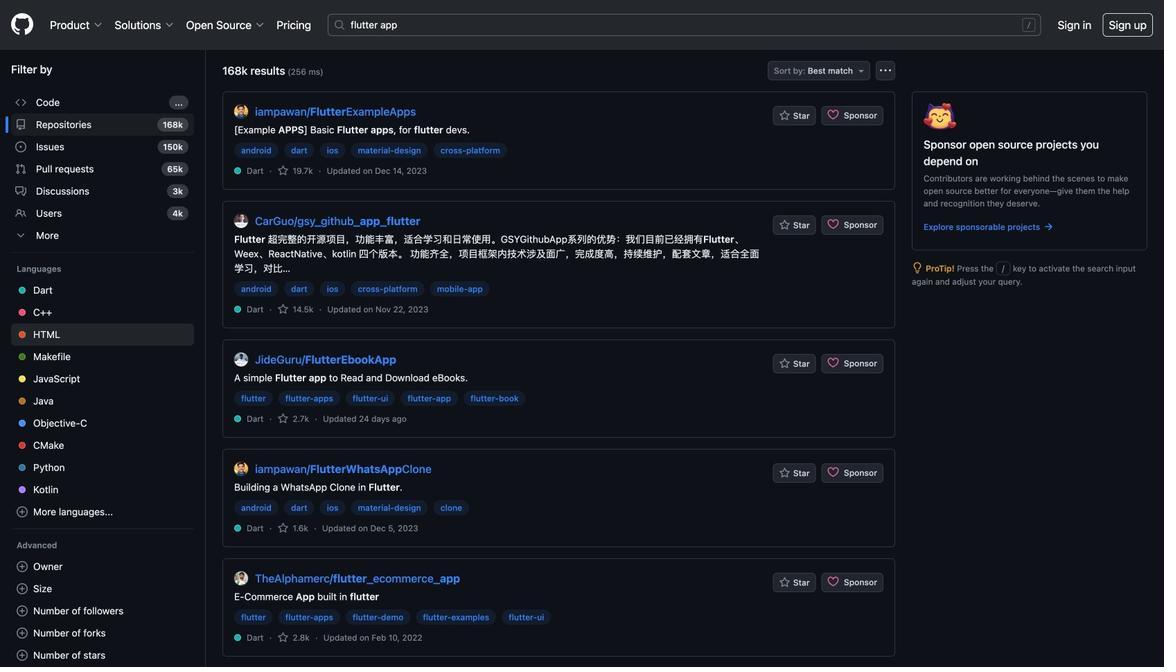 Task type: locate. For each thing, give the bounding box(es) containing it.
plus circle image
[[17, 562, 28, 573], [17, 606, 28, 617], [17, 628, 28, 639], [17, 650, 28, 661]]

2 heart image from the top
[[828, 219, 839, 230]]

sc 9kayk9 0 image
[[15, 97, 26, 108], [15, 119, 26, 130], [15, 164, 26, 175], [278, 165, 289, 176], [15, 186, 26, 197], [15, 230, 26, 241], [278, 304, 289, 315], [278, 523, 289, 534], [278, 633, 289, 644]]

0 horizontal spatial chevron down image
[[92, 19, 104, 31]]

1 heart image from the top
[[828, 109, 839, 120]]

1 plus circle image from the top
[[17, 562, 28, 573]]

2 dart language element from the top
[[247, 303, 264, 316]]

1 vertical spatial plus circle image
[[17, 584, 28, 595]]

sc 9kayk9 0 image
[[15, 141, 26, 153], [15, 208, 26, 219], [1044, 222, 1055, 233], [913, 262, 924, 274], [278, 414, 289, 425]]

plus circle image
[[17, 507, 28, 518], [17, 584, 28, 595]]

2 chevron down image from the left
[[164, 19, 175, 31]]

0 vertical spatial plus circle image
[[17, 507, 28, 518]]

1 horizontal spatial chevron down image
[[164, 19, 175, 31]]

0 vertical spatial heart image
[[828, 109, 839, 120]]

2 plus circle image from the top
[[17, 606, 28, 617]]

region
[[0, 50, 205, 668]]

4 plus circle image from the top
[[17, 650, 28, 661]]

dart language element
[[247, 165, 264, 177], [247, 303, 264, 316], [247, 413, 264, 425], [247, 522, 264, 535], [247, 632, 264, 645]]

2 horizontal spatial chevron down image
[[255, 19, 266, 31]]

package icon image
[[924, 103, 957, 130]]

2 plus circle image from the top
[[17, 584, 28, 595]]

1 plus circle image from the top
[[17, 507, 28, 518]]

1 vertical spatial heart image
[[828, 219, 839, 230]]

chevron down image
[[92, 19, 104, 31], [164, 19, 175, 31], [255, 19, 266, 31]]

heart image
[[828, 109, 839, 120], [828, 219, 839, 230]]

homepage image
[[11, 13, 33, 35]]



Task type: describe. For each thing, give the bounding box(es) containing it.
draggable pane splitter slider
[[204, 50, 207, 668]]

heart image for second the dart language element
[[828, 219, 839, 230]]

search image
[[334, 19, 345, 31]]

5 dart language element from the top
[[247, 632, 264, 645]]

3 chevron down image from the left
[[255, 19, 266, 31]]

open column options image
[[881, 65, 892, 76]]

4 dart language element from the top
[[247, 522, 264, 535]]

1 chevron down image from the left
[[92, 19, 104, 31]]

1 dart language element from the top
[[247, 165, 264, 177]]

heart image for fifth the dart language element from the bottom of the page
[[828, 109, 839, 120]]

3 plus circle image from the top
[[17, 628, 28, 639]]

3 dart language element from the top
[[247, 413, 264, 425]]



Task type: vqa. For each thing, say whether or not it's contained in the screenshot.
Learn More About Licenses. link
no



